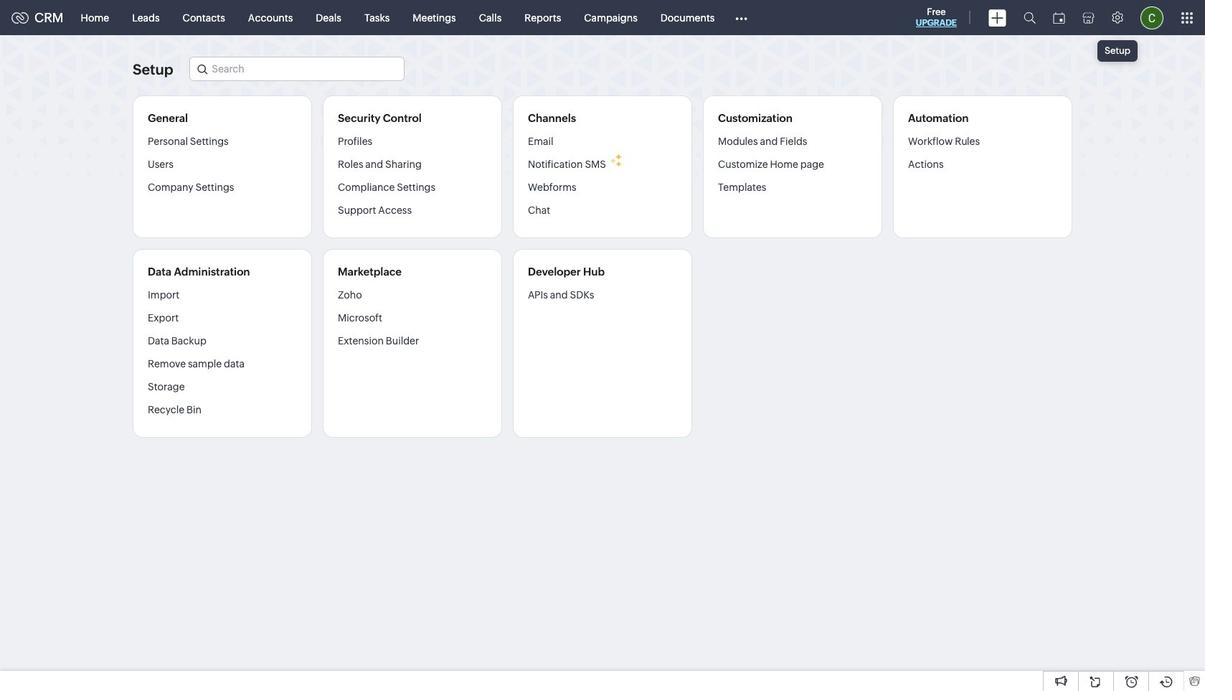 Task type: vqa. For each thing, say whether or not it's contained in the screenshot.
Navigation
no



Task type: describe. For each thing, give the bounding box(es) containing it.
search image
[[1024, 11, 1036, 24]]

profile image
[[1141, 6, 1164, 29]]

Other Modules field
[[727, 6, 758, 29]]

profile element
[[1133, 0, 1173, 35]]

logo image
[[11, 12, 29, 23]]

calendar image
[[1054, 12, 1066, 23]]

create menu image
[[989, 9, 1007, 26]]



Task type: locate. For each thing, give the bounding box(es) containing it.
search element
[[1016, 0, 1045, 35]]

Search text field
[[190, 57, 404, 80]]

create menu element
[[980, 0, 1016, 35]]

None field
[[190, 57, 405, 81]]



